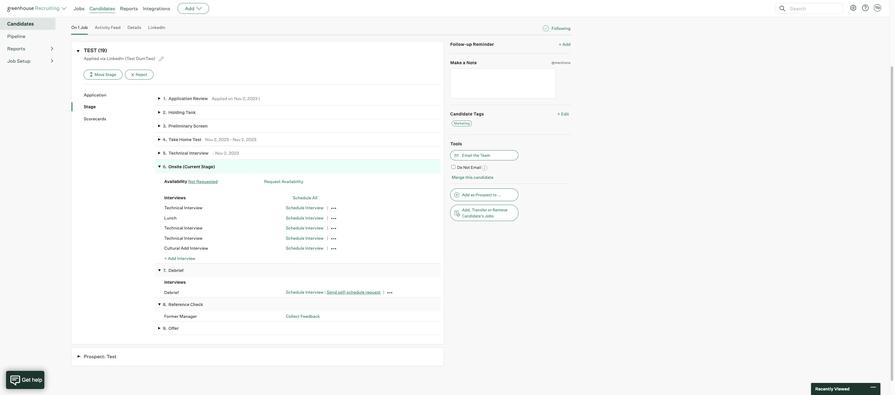 Task type: vqa. For each thing, say whether or not it's contained in the screenshot.


Task type: locate. For each thing, give the bounding box(es) containing it.
0 vertical spatial +
[[559, 42, 562, 47]]

1 horizontal spatial stage
[[105, 72, 116, 77]]

configure image
[[850, 4, 858, 11]]

3 technical interview from the top
[[164, 236, 203, 241]]

| left "send"
[[325, 290, 326, 295]]

all
[[312, 195, 318, 200]]

jobs inside add, transfer or remove candidate's jobs
[[485, 214, 494, 219]]

not for email
[[464, 165, 470, 170]]

+ for + edit
[[558, 112, 561, 117]]

candidates link up headline
[[90, 5, 115, 11]]

0 horizontal spatial applied
[[84, 56, 99, 61]]

collect feedback
[[286, 314, 320, 319]]

+ add
[[559, 42, 571, 47]]

4.
[[163, 137, 167, 142]]

4 schedule interview link from the top
[[286, 236, 324, 241]]

-
[[230, 137, 232, 142], [213, 151, 214, 156]]

add button
[[178, 3, 209, 14]]

schedule for third schedule interview link
[[286, 226, 305, 231]]

1 horizontal spatial applied
[[212, 96, 227, 101]]

0 horizontal spatial test
[[107, 354, 117, 360]]

schedule interview link
[[286, 205, 324, 211], [286, 216, 324, 221], [286, 226, 324, 231], [286, 236, 324, 241], [286, 246, 324, 251], [286, 290, 324, 295]]

application up 2. holding tank
[[169, 96, 192, 101]]

a down jobs link
[[81, 12, 83, 17]]

0 vertical spatial |
[[259, 96, 260, 101]]

| right on
[[259, 96, 260, 101]]

technical interview
[[164, 205, 203, 211], [164, 226, 203, 231], [164, 236, 203, 241]]

1 vertical spatial candidates
[[7, 21, 34, 27]]

1 vertical spatial |
[[325, 290, 326, 295]]

team
[[480, 153, 491, 158]]

5 schedule interview link from the top
[[286, 246, 324, 251]]

add inside the no contact info available add a headline
[[71, 12, 80, 17]]

reports inside 'link'
[[7, 46, 25, 52]]

1 horizontal spatial application
[[169, 96, 192, 101]]

0 vertical spatial candidates link
[[90, 5, 115, 11]]

debrief
[[169, 268, 184, 273], [164, 290, 179, 295]]

stage inside button
[[105, 72, 116, 77]]

schedule all
[[293, 195, 318, 200]]

job inside job setup link
[[7, 58, 16, 64]]

up
[[467, 42, 472, 47]]

add, transfer or remove candidate's jobs
[[462, 208, 508, 219]]

reports up details
[[120, 5, 138, 11]]

interviews down 7. debrief
[[164, 280, 186, 285]]

1 horizontal spatial -
[[230, 137, 232, 142]]

reject button
[[125, 70, 154, 80]]

+ inside '+ edit' link
[[558, 112, 561, 117]]

candidates link up pipeline link on the top
[[7, 20, 53, 28]]

0 vertical spatial linkedin
[[148, 25, 166, 30]]

reports down pipeline
[[7, 46, 25, 52]]

applied left on
[[212, 96, 227, 101]]

reference
[[169, 302, 189, 307]]

technical down lunch
[[164, 226, 183, 231]]

1. application review applied on  nov 2, 2023 |
[[163, 96, 260, 101]]

0 horizontal spatial candidates
[[7, 21, 34, 27]]

0 vertical spatial -
[[230, 137, 232, 142]]

+ left edit
[[558, 112, 561, 117]]

0 horizontal spatial stage
[[84, 104, 96, 109]]

2. holding tank
[[163, 110, 196, 115]]

0 horizontal spatial |
[[259, 96, 260, 101]]

1 vertical spatial a
[[463, 60, 466, 65]]

+ inside + add link
[[559, 42, 562, 47]]

check
[[190, 302, 203, 307]]

availability not requested
[[164, 179, 218, 184]]

0 vertical spatial email
[[462, 153, 473, 158]]

test right home
[[193, 137, 202, 142]]

applied down test
[[84, 56, 99, 61]]

test
[[193, 137, 202, 142], [107, 354, 117, 360]]

cultural
[[164, 246, 180, 251]]

technical interview up lunch
[[164, 205, 203, 211]]

make
[[451, 60, 462, 65]]

following link
[[552, 25, 571, 31]]

debrief right 7. in the bottom left of the page
[[169, 268, 184, 273]]

1 horizontal spatial not
[[464, 165, 470, 170]]

merge this candidate
[[452, 175, 494, 180]]

candidates down sourcing
[[7, 21, 34, 27]]

not for requested
[[188, 179, 196, 184]]

1 vertical spatial jobs
[[485, 214, 494, 219]]

debrief up 8.
[[164, 290, 179, 295]]

+
[[559, 42, 562, 47], [558, 112, 561, 117], [164, 256, 167, 261]]

not
[[464, 165, 470, 170], [188, 179, 196, 184]]

1 vertical spatial test
[[107, 354, 117, 360]]

nov
[[234, 96, 242, 101], [205, 137, 213, 142], [233, 137, 241, 142], [215, 151, 223, 156]]

0 horizontal spatial availability
[[164, 179, 187, 184]]

1 vertical spatial technical interview
[[164, 226, 203, 231]]

not right do
[[464, 165, 470, 170]]

available
[[103, 5, 121, 10]]

2 interviews from the top
[[164, 280, 186, 285]]

technical interview down lunch
[[164, 226, 203, 231]]

interviews up lunch
[[164, 195, 186, 200]]

linkedin link
[[148, 25, 166, 33]]

Do Not Email checkbox
[[452, 165, 456, 169]]

job right the 1
[[80, 25, 88, 30]]

remove
[[493, 208, 508, 212]]

0 horizontal spatial linkedin
[[107, 56, 124, 61]]

schedule
[[347, 290, 365, 295]]

test right prospect:
[[107, 354, 117, 360]]

a left note
[[463, 60, 466, 65]]

2,
[[243, 96, 247, 101], [214, 137, 218, 142], [242, 137, 245, 142], [224, 151, 228, 156]]

schedule for 5th schedule interview link from the bottom
[[286, 216, 305, 221]]

add
[[185, 5, 195, 11], [71, 12, 80, 17], [563, 42, 571, 47], [462, 193, 470, 197], [181, 246, 189, 251], [168, 256, 176, 261]]

recently
[[816, 387, 834, 392]]

request availability button
[[264, 179, 304, 184]]

linkedin right via
[[107, 56, 124, 61]]

make a note
[[451, 60, 477, 65]]

application down move on the top left
[[84, 92, 106, 97]]

0 horizontal spatial not
[[188, 179, 196, 184]]

0 horizontal spatial reports link
[[7, 45, 53, 52]]

1 vertical spatial interviews
[[164, 280, 186, 285]]

1 horizontal spatial reports
[[120, 5, 138, 11]]

jobs down or in the bottom right of the page
[[485, 214, 494, 219]]

1 vertical spatial +
[[558, 112, 561, 117]]

reports link up details
[[120, 5, 138, 11]]

schedule for third schedule interview link from the bottom of the page
[[286, 236, 305, 241]]

stage right move on the top left
[[105, 72, 116, 77]]

0 vertical spatial a
[[81, 12, 83, 17]]

0 vertical spatial reports link
[[120, 5, 138, 11]]

sourcing link
[[7, 8, 53, 15]]

job inside on 1 job "link"
[[80, 25, 88, 30]]

1 vertical spatial debrief
[[164, 290, 179, 295]]

1 horizontal spatial a
[[463, 60, 466, 65]]

Search text field
[[789, 4, 838, 13]]

on 1 job link
[[71, 25, 88, 33]]

0 horizontal spatial a
[[81, 12, 83, 17]]

1 horizontal spatial test
[[193, 137, 202, 142]]

0 vertical spatial interviews
[[164, 195, 186, 200]]

stage link
[[84, 104, 155, 110]]

0 horizontal spatial job
[[7, 58, 16, 64]]

3.
[[163, 123, 167, 129]]

0 vertical spatial test
[[193, 137, 202, 142]]

email
[[462, 153, 473, 158], [471, 165, 481, 170]]

technical interview up cultural add interview
[[164, 236, 203, 241]]

1 vertical spatial not
[[188, 179, 196, 184]]

transfer
[[472, 208, 487, 212]]

the
[[474, 153, 480, 158]]

2 availability from the left
[[282, 179, 304, 184]]

0 vertical spatial job
[[80, 25, 88, 30]]

0 horizontal spatial candidates link
[[7, 20, 53, 28]]

linkedin down "integrations"
[[148, 25, 166, 30]]

no
[[71, 5, 77, 10]]

None text field
[[451, 69, 556, 99]]

tank
[[186, 110, 196, 115]]

1 schedule interview from the top
[[286, 205, 324, 211]]

|
[[259, 96, 260, 101], [325, 290, 326, 295]]

0 vertical spatial candidates
[[90, 5, 115, 11]]

+ down cultural
[[164, 256, 167, 261]]

job left setup in the left top of the page
[[7, 58, 16, 64]]

setup
[[17, 58, 30, 64]]

candidates link
[[90, 5, 115, 11], [7, 20, 53, 28]]

1 vertical spatial stage
[[84, 104, 96, 109]]

candidates up headline
[[90, 5, 115, 11]]

0 vertical spatial technical interview
[[164, 205, 203, 211]]

1 vertical spatial -
[[213, 151, 214, 156]]

schedule interview
[[286, 205, 324, 211], [286, 216, 324, 221], [286, 226, 324, 231], [286, 236, 324, 241], [286, 246, 324, 251]]

this
[[466, 175, 473, 180]]

1 vertical spatial job
[[7, 58, 16, 64]]

job
[[80, 25, 88, 30], [7, 58, 16, 64]]

+ down following link
[[559, 42, 562, 47]]

1 vertical spatial linkedin
[[107, 56, 124, 61]]

reminder
[[473, 42, 494, 47]]

job setup link
[[7, 57, 53, 65]]

follow-
[[451, 42, 467, 47]]

1 horizontal spatial jobs
[[485, 214, 494, 219]]

pipeline link
[[7, 33, 53, 40]]

jobs up headline
[[74, 5, 85, 11]]

schedule
[[293, 195, 312, 200], [286, 205, 305, 211], [286, 216, 305, 221], [286, 226, 305, 231], [286, 236, 305, 241], [286, 246, 305, 251], [286, 290, 305, 295]]

0 vertical spatial stage
[[105, 72, 116, 77]]

6 schedule interview link from the top
[[286, 290, 324, 295]]

1 horizontal spatial availability
[[282, 179, 304, 184]]

as
[[471, 193, 475, 197]]

email the team button
[[451, 150, 519, 161]]

add inside button
[[462, 193, 470, 197]]

1 technical interview from the top
[[164, 205, 203, 211]]

1 vertical spatial reports link
[[7, 45, 53, 52]]

3. preliminary screen
[[163, 123, 208, 129]]

no contact info available add a headline
[[71, 5, 121, 17]]

email left the
[[462, 153, 473, 158]]

0 horizontal spatial application
[[84, 92, 106, 97]]

2 vertical spatial technical interview
[[164, 236, 203, 241]]

1 horizontal spatial candidates link
[[90, 5, 115, 11]]

application
[[84, 92, 106, 97], [169, 96, 192, 101]]

technical
[[169, 151, 188, 156], [164, 205, 183, 211], [164, 226, 183, 231], [164, 236, 183, 241]]

availability down onsite
[[164, 179, 187, 184]]

0 horizontal spatial reports
[[7, 46, 25, 52]]

1 vertical spatial reports
[[7, 46, 25, 52]]

technical right 5.
[[169, 151, 188, 156]]

2 vertical spatial +
[[164, 256, 167, 261]]

not down (current
[[188, 179, 196, 184]]

1 horizontal spatial job
[[80, 25, 88, 30]]

test
[[84, 47, 97, 54]]

1 vertical spatial email
[[471, 165, 481, 170]]

self-
[[338, 290, 347, 295]]

reports link up job setup link
[[7, 45, 53, 52]]

0 horizontal spatial jobs
[[74, 5, 85, 11]]

scorecards link
[[84, 116, 155, 122]]

+ edit
[[558, 112, 570, 117]]

td
[[876, 6, 881, 10]]

stage up scorecards at the left of the page
[[84, 104, 96, 109]]

0 vertical spatial not
[[464, 165, 470, 170]]

availability right "request"
[[282, 179, 304, 184]]

prospect:
[[84, 354, 106, 360]]

5 schedule interview from the top
[[286, 246, 324, 251]]

email up merge this candidate
[[471, 165, 481, 170]]

greenhouse recruiting image
[[7, 5, 62, 12]]

merge this candidate link
[[452, 175, 494, 180]]



Task type: describe. For each thing, give the bounding box(es) containing it.
(test
[[125, 56, 135, 61]]

technical up lunch
[[164, 205, 183, 211]]

note
[[467, 60, 477, 65]]

add inside popup button
[[185, 5, 195, 11]]

reject
[[136, 72, 147, 77]]

technical up cultural
[[164, 236, 183, 241]]

add as prospect to ...
[[462, 193, 502, 197]]

add as prospect to ... button
[[451, 189, 519, 201]]

candidate
[[474, 175, 494, 180]]

move stage button
[[84, 70, 123, 80]]

do not email
[[458, 165, 481, 170]]

application link
[[84, 92, 155, 98]]

1 horizontal spatial candidates
[[90, 5, 115, 11]]

7.
[[163, 268, 167, 273]]

activity
[[95, 25, 110, 30]]

td button
[[873, 3, 883, 13]]

schedule all link
[[293, 195, 318, 200]]

email the team
[[462, 153, 491, 158]]

not requested button
[[188, 179, 218, 184]]

move
[[95, 72, 105, 77]]

1 horizontal spatial linkedin
[[148, 25, 166, 30]]

schedule for sixth schedule interview link from the bottom
[[286, 205, 305, 211]]

send
[[327, 290, 337, 295]]

marketing
[[454, 121, 470, 126]]

lunch
[[164, 216, 177, 221]]

2 schedule interview from the top
[[286, 216, 324, 221]]

schedule for schedule all link
[[293, 195, 312, 200]]

2 technical interview from the top
[[164, 226, 203, 231]]

1 horizontal spatial |
[[325, 290, 326, 295]]

on 1 job
[[71, 25, 88, 30]]

review
[[193, 96, 208, 101]]

activity feed
[[95, 25, 121, 30]]

test (19)
[[84, 47, 107, 54]]

feed
[[111, 25, 121, 30]]

collect feedback link
[[286, 314, 320, 319]]

contact
[[78, 5, 93, 10]]

1 availability from the left
[[164, 179, 187, 184]]

4 schedule interview from the top
[[286, 236, 324, 241]]

+ add interview link
[[164, 256, 195, 261]]

prospect
[[476, 193, 493, 197]]

schedule for fifth schedule interview link from the top of the page
[[286, 246, 305, 251]]

4. take home test nov 2, 2023 - nov 2, 2023
[[163, 137, 257, 142]]

holding
[[169, 110, 185, 115]]

1 horizontal spatial reports link
[[120, 5, 138, 11]]

1 schedule interview link from the top
[[286, 205, 324, 211]]

5. technical interview - nov 2, 2023
[[163, 151, 239, 156]]

integrations
[[143, 5, 170, 11]]

@mentions
[[552, 60, 571, 65]]

0 vertical spatial jobs
[[74, 5, 85, 11]]

stage)
[[201, 164, 215, 169]]

2.
[[163, 110, 167, 115]]

0 vertical spatial reports
[[120, 5, 138, 11]]

a inside the no contact info available add a headline
[[81, 12, 83, 17]]

...
[[498, 193, 502, 197]]

to
[[493, 193, 497, 197]]

3 schedule interview link from the top
[[286, 226, 324, 231]]

home
[[179, 137, 192, 142]]

sourcing
[[7, 9, 28, 15]]

1 vertical spatial applied
[[212, 96, 227, 101]]

td button
[[875, 4, 882, 11]]

tools
[[451, 141, 462, 146]]

email inside email the team button
[[462, 153, 473, 158]]

2 schedule interview link from the top
[[286, 216, 324, 221]]

merge
[[452, 175, 465, 180]]

candidate
[[451, 112, 473, 117]]

5.
[[163, 151, 167, 156]]

+ add interview
[[164, 256, 195, 261]]

+ for + add
[[559, 42, 562, 47]]

scorecards
[[84, 116, 106, 121]]

cultural add interview
[[164, 246, 208, 251]]

do
[[458, 165, 463, 170]]

job setup
[[7, 58, 30, 64]]

take
[[169, 137, 179, 142]]

(current
[[183, 164, 200, 169]]

marketing link
[[452, 121, 472, 126]]

1 vertical spatial candidates link
[[7, 20, 53, 28]]

candidate tags
[[451, 112, 484, 117]]

collect
[[286, 314, 300, 319]]

activity feed link
[[95, 25, 121, 33]]

1
[[78, 25, 80, 30]]

info
[[94, 5, 102, 10]]

6. onsite (current stage)
[[163, 164, 215, 169]]

recently viewed
[[816, 387, 850, 392]]

+ for + add interview
[[164, 256, 167, 261]]

9. offer
[[163, 326, 179, 331]]

former manager
[[164, 314, 197, 319]]

3 schedule interview from the top
[[286, 226, 324, 231]]

schedule interview | send self-schedule request
[[286, 290, 381, 295]]

integrations link
[[143, 5, 170, 11]]

8. reference check
[[163, 302, 203, 307]]

0 vertical spatial debrief
[[169, 268, 184, 273]]

request
[[264, 179, 281, 184]]

pipeline
[[7, 33, 25, 39]]

manager
[[180, 314, 197, 319]]

1 interviews from the top
[[164, 195, 186, 200]]

request
[[366, 290, 381, 295]]

7. debrief
[[163, 268, 184, 273]]

0 horizontal spatial -
[[213, 151, 214, 156]]

former
[[164, 314, 179, 319]]

jobs link
[[74, 5, 85, 11]]

viewed
[[835, 387, 850, 392]]

offer
[[169, 326, 179, 331]]

send self-schedule request link
[[327, 290, 381, 295]]

+ add link
[[559, 41, 571, 47]]

on
[[228, 96, 233, 101]]

0 vertical spatial applied
[[84, 56, 99, 61]]

follow-up reminder
[[451, 42, 494, 47]]

onsite
[[169, 164, 182, 169]]

on
[[71, 25, 77, 30]]



